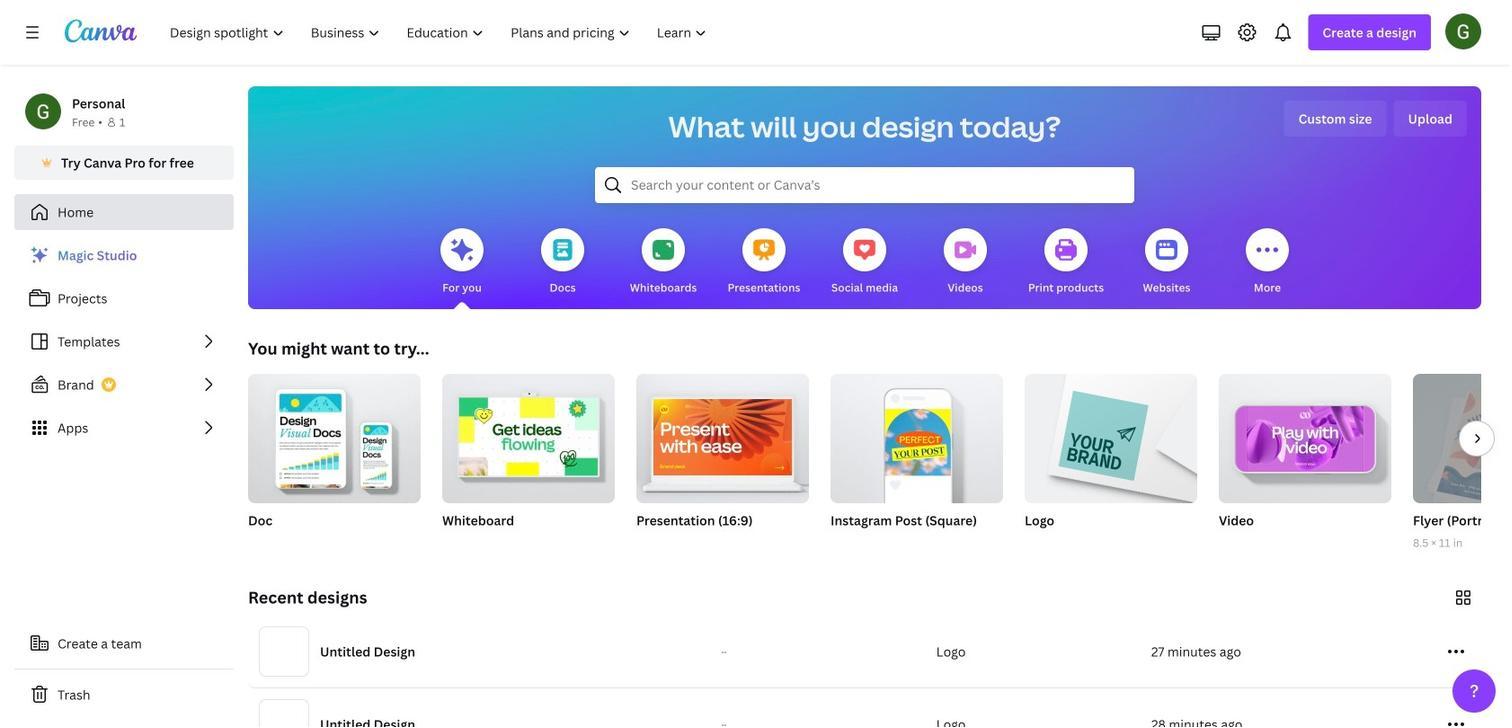 Task type: describe. For each thing, give the bounding box(es) containing it.
top level navigation element
[[158, 14, 722, 50]]



Task type: locate. For each thing, give the bounding box(es) containing it.
None search field
[[595, 167, 1134, 203]]

list
[[14, 237, 234, 446]]

Search search field
[[631, 168, 1099, 202]]

gary orlando image
[[1446, 13, 1481, 49]]

group
[[248, 367, 421, 552], [248, 367, 421, 503], [442, 367, 615, 552], [442, 367, 615, 503], [636, 367, 809, 552], [636, 367, 809, 503], [831, 367, 1003, 552], [831, 367, 1003, 503], [1025, 374, 1197, 552], [1219, 374, 1392, 552], [1413, 374, 1510, 552], [1413, 374, 1510, 503]]



Task type: vqa. For each thing, say whether or not it's contained in the screenshot.
gary orlando icon
yes



